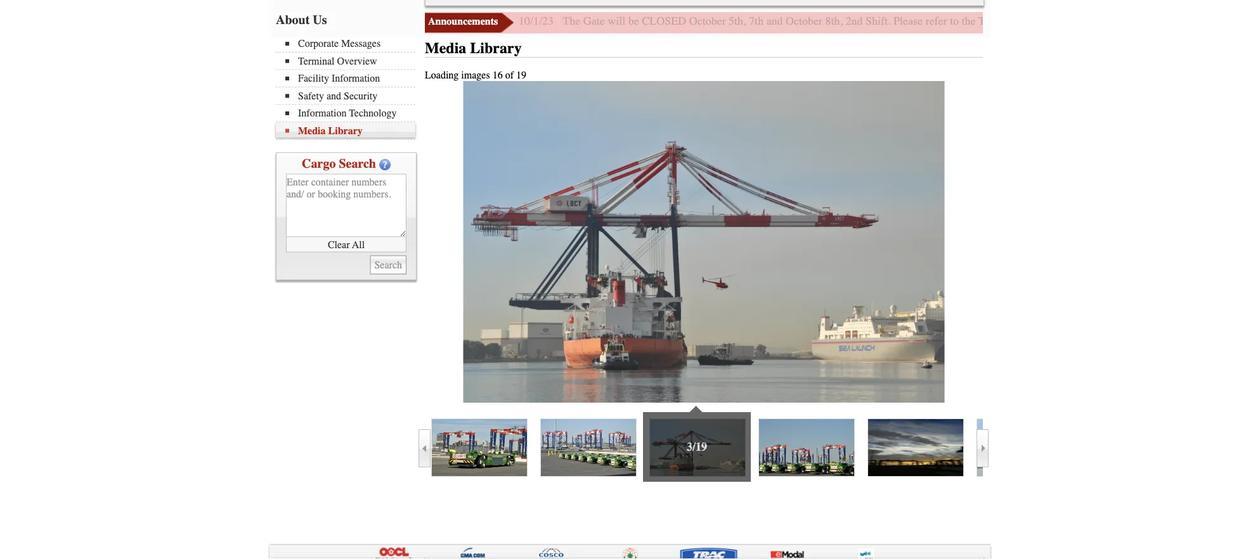 Task type: locate. For each thing, give the bounding box(es) containing it.
10/1/23
[[519, 15, 554, 28]]

0 horizontal spatial for
[[1109, 15, 1123, 28]]

information down overview
[[332, 73, 380, 85]]

1 horizontal spatial and
[[766, 15, 783, 28]]

october left the 8th,
[[786, 15, 823, 28]]

library down information technology link at the top left
[[328, 125, 363, 137]]

0 horizontal spatial menu bar
[[276, 37, 422, 140]]

and right 'safety' on the left top of page
[[327, 90, 341, 102]]

security
[[344, 90, 378, 102]]

truck
[[978, 15, 1005, 28]]

Enter container numbers and/ or booking numbers.  text field
[[286, 174, 406, 238]]

library
[[470, 40, 522, 57], [328, 125, 363, 137]]

and inside corporate messages terminal overview facility information safety and security information technology media library
[[327, 90, 341, 102]]

for right details
[[1214, 15, 1227, 28]]

search
[[339, 157, 376, 171]]

2 the from the left
[[1230, 15, 1244, 28]]

messages
[[341, 38, 381, 50]]

information
[[332, 73, 380, 85], [298, 108, 347, 120]]

0 horizontal spatial media
[[298, 125, 326, 137]]

gate right the truck
[[1008, 15, 1030, 28]]

for
[[1109, 15, 1123, 28], [1214, 15, 1227, 28]]

0 horizontal spatial october
[[689, 15, 726, 28]]

corporate messages terminal overview facility information safety and security information technology media library
[[298, 38, 397, 137]]

0 vertical spatial library
[[470, 40, 522, 57]]

gate right the
[[583, 15, 605, 28]]

october left 5th,
[[689, 15, 726, 28]]

2 gate from the left
[[1008, 15, 1030, 28]]

media library link
[[285, 125, 415, 137]]

about
[[276, 13, 310, 27]]

october
[[689, 15, 726, 28], [786, 15, 823, 28]]

0 horizontal spatial library
[[328, 125, 363, 137]]

the right to
[[962, 15, 976, 28]]

0 horizontal spatial the
[[962, 15, 976, 28]]

and right "7th"
[[766, 15, 783, 28]]

gate
[[1160, 15, 1179, 28]]

1 vertical spatial menu bar
[[276, 37, 422, 140]]

0 horizontal spatial and
[[327, 90, 341, 102]]

clear all button
[[286, 238, 406, 253]]

gate
[[583, 15, 605, 28], [1008, 15, 1030, 28]]

media
[[425, 40, 466, 57], [298, 125, 326, 137]]

1 vertical spatial information
[[298, 108, 347, 120]]

please
[[894, 15, 923, 28]]

1 vertical spatial library
[[328, 125, 363, 137]]

facility
[[298, 73, 329, 85]]

will
[[608, 15, 625, 28]]

safety and security link
[[285, 90, 415, 102]]

refer
[[926, 15, 947, 28]]

2nd
[[846, 15, 863, 28]]

library inside corporate messages terminal overview facility information safety and security information technology media library
[[328, 125, 363, 137]]

closed
[[642, 15, 686, 28]]

media up cargo
[[298, 125, 326, 137]]

for right page
[[1109, 15, 1123, 28]]

8th,
[[825, 15, 843, 28]]

the left we
[[1230, 15, 1244, 28]]

0 vertical spatial information
[[332, 73, 380, 85]]

5th,
[[729, 15, 746, 28]]

1 horizontal spatial menu bar
[[425, 0, 984, 6]]

1 vertical spatial media
[[298, 125, 326, 137]]

menu bar
[[425, 0, 984, 6], [276, 37, 422, 140]]

about us
[[276, 13, 327, 27]]

safety
[[298, 90, 324, 102]]

1 horizontal spatial for
[[1214, 15, 1227, 28]]

1 horizontal spatial the
[[1230, 15, 1244, 28]]

further
[[1126, 15, 1157, 28]]

1 horizontal spatial october
[[786, 15, 823, 28]]

images
[[461, 70, 490, 81]]

information down 'safety' on the left top of page
[[298, 108, 347, 120]]

library up 16
[[470, 40, 522, 57]]

and
[[766, 15, 783, 28], [327, 90, 341, 102]]

2 for from the left
[[1214, 15, 1227, 28]]

corporate
[[298, 38, 339, 50]]

hours
[[1032, 15, 1060, 28]]

None submit
[[370, 256, 406, 275]]

1 the from the left
[[962, 15, 976, 28]]

media library
[[425, 40, 522, 57]]

1 vertical spatial and
[[327, 90, 341, 102]]

the
[[563, 15, 580, 28]]

1 horizontal spatial gate
[[1008, 15, 1030, 28]]

loading
[[425, 70, 459, 81]]

2 october from the left
[[786, 15, 823, 28]]

information technology link
[[285, 108, 415, 120]]

media up the loading
[[425, 40, 466, 57]]

the
[[962, 15, 976, 28], [1230, 15, 1244, 28]]

0 horizontal spatial gate
[[583, 15, 605, 28]]

terminal overview link
[[285, 55, 415, 67]]

0 vertical spatial media
[[425, 40, 466, 57]]

facility information link
[[285, 73, 415, 85]]

cargo search
[[302, 157, 376, 171]]



Task type: describe. For each thing, give the bounding box(es) containing it.
announcements
[[428, 16, 498, 28]]

3/19
[[687, 441, 707, 454]]

19
[[516, 70, 526, 81]]

to
[[950, 15, 959, 28]]

loading images 16 of 19
[[425, 70, 526, 81]]

7th
[[749, 15, 764, 28]]

page
[[1085, 15, 1107, 28]]

1 horizontal spatial library
[[470, 40, 522, 57]]

we
[[1247, 15, 1260, 28]]

terminal
[[298, 55, 335, 67]]

of
[[505, 70, 514, 81]]

technology
[[349, 108, 397, 120]]

be
[[628, 15, 639, 28]]

web
[[1063, 15, 1082, 28]]

shift.
[[866, 15, 891, 28]]

media inside corporate messages terminal overview facility information safety and security information technology media library
[[298, 125, 326, 137]]

1 october from the left
[[689, 15, 726, 28]]

0 vertical spatial and
[[766, 15, 783, 28]]

overview
[[337, 55, 377, 67]]

us
[[313, 13, 327, 27]]

menu bar containing corporate messages
[[276, 37, 422, 140]]

0 vertical spatial menu bar
[[425, 0, 984, 6]]

all
[[352, 239, 365, 251]]

16
[[493, 70, 503, 81]]

details
[[1181, 15, 1211, 28]]

corporate messages link
[[285, 38, 415, 50]]

1 horizontal spatial media
[[425, 40, 466, 57]]

1 gate from the left
[[583, 15, 605, 28]]

clear all
[[328, 239, 365, 251]]

cargo
[[302, 157, 336, 171]]

10/1/23 the gate will be closed october 5th, 7th and october 8th, 2nd shift. please refer to the truck gate hours web page for further gate details for the we
[[519, 15, 1260, 28]]

clear
[[328, 239, 350, 251]]

1 for from the left
[[1109, 15, 1123, 28]]



Task type: vqa. For each thing, say whether or not it's contained in the screenshot.
CLEAR ALL
yes



